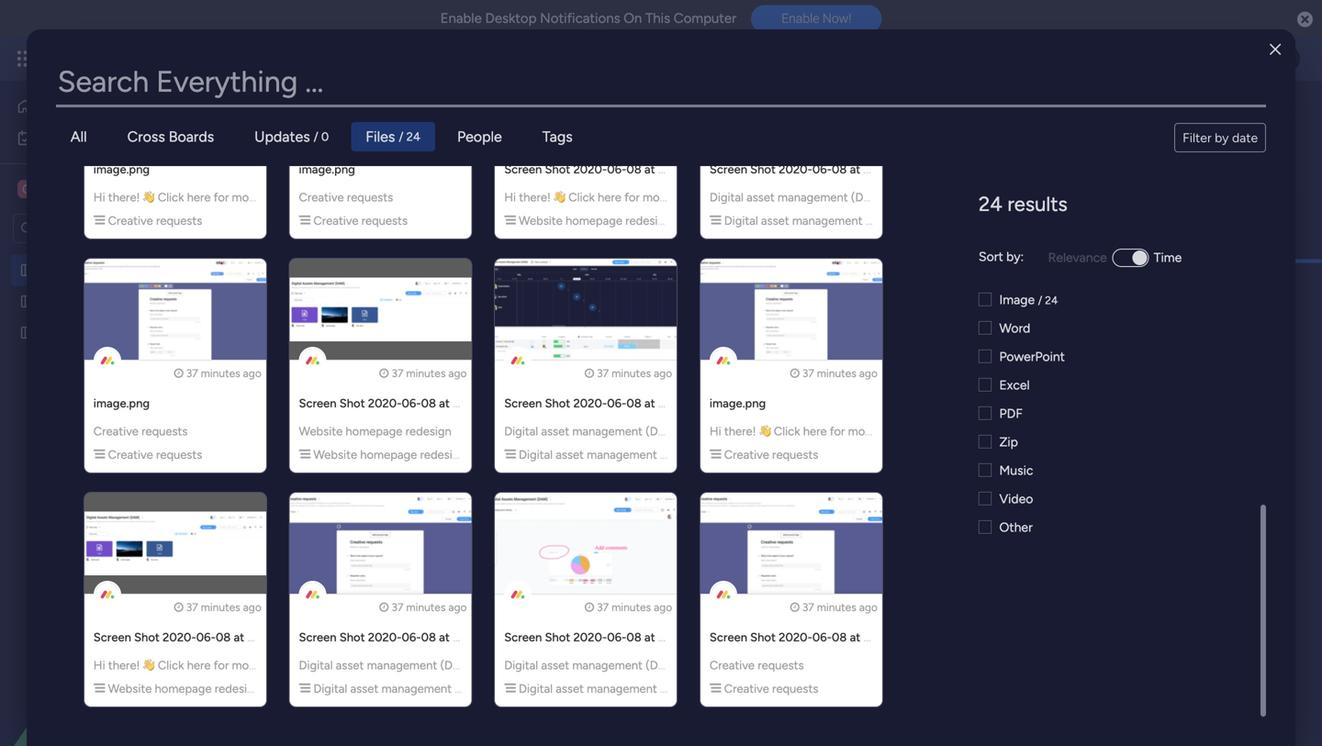 Task type: describe. For each thing, give the bounding box(es) containing it.
docs
[[716, 172, 746, 188]]

management inside list box
[[116, 263, 192, 278]]

learn more about this package of templates here: https://youtu.be/9x6_kyyrn_e
[[281, 139, 746, 155]]

dapulse checkbox image for other
[[979, 520, 992, 535]]

screen shot 2020-06-08 at 10.57.27.png link for requests
[[710, 630, 931, 645]]

list box containing digital asset management (dam)
[[0, 251, 234, 596]]

enable now! button
[[751, 5, 882, 32]]

relevance
[[1048, 250, 1107, 265]]

filter for filter by date
[[1183, 130, 1212, 146]]

monday work management
[[82, 48, 285, 69]]

time link
[[1140, 250, 1191, 265]]

date
[[1232, 130, 1258, 146]]

angle down image
[[362, 222, 371, 236]]

Search in workspace field
[[39, 218, 153, 239]]

by
[[1215, 130, 1229, 146]]

all link
[[56, 122, 105, 151]]

workspace selection element
[[17, 178, 148, 200]]

monday
[[82, 48, 145, 69]]

new asset button
[[278, 214, 353, 244]]

arrow down image
[[747, 218, 769, 240]]

at for screen shot 2020-06-08 at 11.25.05.png link
[[644, 162, 655, 177]]

26
[[583, 362, 594, 375]]

at for the screen shot 2020-06-08 at 11.05.30.png link corresponding to redesign
[[439, 396, 450, 411]]

clock o image for screen shot 2020-06-08 at 10.57.27.png
[[790, 602, 800, 613]]

work for monday
[[148, 48, 181, 69]]

main table
[[307, 172, 368, 188]]

→ left zip
[[943, 424, 955, 439]]

- for w11   11 - 17
[[803, 362, 808, 375]]

screen for the screen shot 2020-06-08 at 11.05.30.png link associated with 👋
[[93, 630, 131, 645]]

- for w8   19 - 25
[[475, 362, 479, 375]]

06- for the screen shot 2020-06-08 at 11.05.30.png link associated with 👋
[[196, 630, 216, 645]]

here:
[[537, 139, 566, 155]]

all
[[71, 128, 87, 146]]

no
[[503, 627, 521, 642]]

show board description image
[[779, 106, 801, 125]]

11.25.05.png
[[658, 162, 725, 177]]

/ for image
[[1038, 294, 1042, 307]]

w8   19 - 25
[[444, 362, 493, 375]]

excel link
[[979, 375, 1217, 395]]

24 for image
[[1045, 294, 1058, 307]]

screen for screen shot 2020-06-08 at 11.06.17.png link
[[504, 630, 542, 645]]

enable for enable now!
[[781, 11, 819, 26]]

notifications
[[540, 10, 620, 27]]

Workload field
[[300, 289, 390, 313]]

clock o image for image.png
[[174, 368, 183, 379]]

06- for screen shot 2020-06-08 at 11.06.17.png link
[[607, 630, 626, 645]]

3 - from the left
[[597, 362, 601, 375]]

pdf
[[999, 406, 1023, 421]]

19
[[462, 362, 472, 375]]

v2 collapse down image
[[288, 339, 305, 351]]

08 for screen shot 2020-06-08 at 11.08.33.png link
[[626, 396, 641, 411]]

other link
[[979, 518, 1217, 537]]

today
[[583, 293, 618, 308]]

w11   11 - 17
[[772, 362, 820, 375]]

11.05.30.png for website homepage redesign
[[453, 396, 520, 411]]

table
[[337, 172, 368, 188]]

11
[[793, 362, 801, 375]]

screen for requests screen shot 2020-06-08 at 10.57.27.png link
[[710, 630, 747, 645]]

invite
[[1201, 108, 1233, 123]]

37 minutes ago for image.png's clock o icon
[[802, 367, 878, 380]]

at for the screen shot 2020-06-08 at 11.05.30.png link associated with 👋
[[234, 630, 244, 645]]

john smith image
[[1271, 44, 1300, 73]]

more inside button
[[316, 139, 346, 155]]

filter button
[[682, 214, 769, 244]]

08 for screen shot 2020-06-08 at 11.25.05.png link
[[626, 162, 641, 177]]

dapulse checkbox image for video
[[979, 491, 992, 507]]

creative inside workspace selection element
[[42, 180, 99, 198]]

digital inside list box
[[43, 263, 80, 278]]

screen shot 2020-06-08 at 10.57.27.png for requests
[[710, 630, 931, 645]]

add to favorites image
[[810, 106, 828, 124]]

files for files view
[[773, 172, 799, 188]]

home option
[[11, 92, 223, 121]]

lottie animation image
[[0, 561, 234, 746]]

dapulse checkbox image for excel
[[979, 377, 992, 393]]

37 minutes ago for screen shot 2020-06-08 at 10.57.27.png's clock o image
[[392, 601, 467, 614]]

more dots image for numbers
[[481, 691, 494, 704]]

37 minutes ago for image.png clock o image
[[186, 367, 261, 380]]

online docs
[[676, 172, 746, 188]]

view
[[802, 172, 831, 188]]

new
[[286, 221, 312, 237]]

no value
[[503, 627, 556, 642]]

dapulse main image for hi there!   👋  click here for more information  →
[[93, 682, 105, 696]]

cross
[[127, 128, 165, 146]]

now!
[[822, 11, 851, 26]]

zip link
[[979, 432, 1217, 452]]

add
[[426, 221, 450, 236]]

w9   feb 26 - 3
[[546, 362, 609, 375]]

24 for files
[[406, 129, 420, 144]]

weeks
[[644, 293, 682, 308]]

battery
[[564, 685, 624, 709]]

enable for enable desktop notifications on this computer
[[440, 10, 482, 27]]

screen shot 2020-06-08 at 11.06.17.png link
[[504, 630, 723, 645]]

relevance link
[[1039, 250, 1121, 265]]

countdown
[[823, 685, 920, 709]]

workspace image
[[17, 179, 36, 199]]

learn
[[281, 139, 313, 155]]

dapulse close image
[[1297, 11, 1313, 29]]

my work
[[42, 130, 91, 146]]

february 2024
[[316, 331, 402, 346]]

→ up 'numbers'
[[327, 658, 339, 673]]

pdf link
[[979, 404, 1217, 423]]

c
[[22, 181, 31, 197]]

3
[[604, 362, 609, 375]]

computer
[[674, 10, 736, 27]]

tags link
[[528, 122, 591, 151]]

08 for the screen shot 2020-06-08 at 11.05.30.png link corresponding to redesign
[[421, 396, 436, 411]]

video link
[[979, 489, 1217, 509]]

10
[[701, 362, 711, 375]]

time
[[1154, 250, 1182, 265]]

collaborative whiteboard button
[[497, 165, 664, 195]]

person
[[626, 221, 666, 237]]

today button
[[575, 285, 626, 316]]

screen shot 2020-06-08 at 10.57.27.png for asset
[[299, 630, 521, 645]]

creative inside list box
[[43, 294, 92, 309]]

screen for screen shot 2020-06-08 at 10.57.27.png link associated with asset
[[299, 630, 337, 645]]

Chart field
[[818, 289, 875, 313]]

v2 collapse up image
[[288, 352, 305, 364]]

Search field
[[532, 216, 587, 242]]

powerpoint link
[[979, 347, 1217, 366]]

add widget
[[426, 221, 493, 236]]

person button
[[597, 214, 677, 244]]

screen for screen shot 2020-06-08 at 11.08.33.png link
[[504, 396, 542, 411]]

dapulse checkbox image for pdf
[[979, 406, 992, 421]]

37 minutes ago for clock o icon corresponding to screen shot 2020-06-08 at 11.05.30.png
[[186, 601, 261, 614]]

public board image
[[19, 293, 37, 310]]

about
[[349, 139, 382, 155]]

2024
[[372, 331, 402, 346]]

close image
[[1270, 43, 1281, 56]]

08 for screen shot 2020-06-08 at 11.06.17.png link
[[626, 630, 641, 645]]

music link
[[979, 461, 1217, 480]]

screen shot 2020-06-08 at 11.05.30.png link for redesign
[[299, 396, 520, 411]]

powerpoint
[[999, 349, 1065, 364]]

home link
[[11, 92, 223, 121]]

results
[[1007, 192, 1067, 216]]

10.57.27.png for digital asset management (dam)
[[453, 630, 521, 645]]

dapulse checkbox image for powerpoint
[[979, 349, 992, 364]]

dapulse main image for creative requests
[[710, 682, 721, 696]]

invite / 1
[[1201, 108, 1249, 123]]

whiteboard
[[597, 172, 664, 188]]

updates
[[254, 128, 310, 146]]

screen for the screen shot 2020-06-08 at 10.58.58.png link
[[710, 162, 747, 177]]

clock o image for screen shot 2020-06-08 at 10.57.27.png
[[379, 602, 389, 613]]

music
[[999, 463, 1033, 478]]

25
[[481, 362, 493, 375]]

at for screen shot 2020-06-08 at 11.08.33.png link
[[644, 396, 655, 411]]



Task type: locate. For each thing, give the bounding box(es) containing it.
dapulse main image
[[299, 448, 310, 462], [93, 682, 105, 696], [504, 682, 516, 696], [710, 682, 721, 696]]

dapulse checkbox image inside "excel" link
[[979, 377, 992, 393]]

10.58.58.png
[[863, 162, 933, 177]]

37 minutes ago for clock o image associated with screen shot 2020-06-08 at 11.06.17.png
[[597, 601, 672, 614]]

- left 10
[[694, 362, 698, 375]]

1 horizontal spatial 10.57.27.png
[[863, 630, 931, 645]]

screen shot 2020-06-08 at 11.05.30.png link
[[299, 396, 520, 411], [93, 630, 315, 645]]

1 - from the left
[[365, 362, 370, 375]]

add view image
[[856, 173, 863, 187]]

widget
[[453, 221, 493, 236]]

dapulse checkbox image inside pdf link
[[979, 406, 992, 421]]

0 horizontal spatial enable
[[440, 10, 482, 27]]

website homepage redesign inside list box
[[43, 325, 208, 341]]

08 for the screen shot 2020-06-08 at 11.05.30.png link associated with 👋
[[216, 630, 231, 645]]

screen for the screen shot 2020-06-08 at 11.05.30.png link corresponding to redesign
[[299, 396, 337, 411]]

2 more dots image from the left
[[740, 691, 753, 704]]

hi
[[93, 190, 105, 205], [504, 190, 516, 205], [710, 424, 721, 439], [93, 658, 105, 673]]

- left 3
[[597, 362, 601, 375]]

1 vertical spatial 4
[[509, 439, 516, 452]]

my work option
[[11, 123, 223, 152]]

screen shot 2020-06-08 at 11.08.33.png link
[[504, 396, 725, 411]]

february
[[316, 331, 369, 346]]

37 minutes ago for clock o icon associated with screen shot 2020-06-08 at 11.08.33.png
[[597, 367, 672, 380]]

1 vertical spatial filter
[[712, 221, 741, 237]]

37 minutes ago for clock o icon related to screen shot 2020-06-08 at 10.57.27.png
[[802, 601, 878, 614]]

5 - from the left
[[803, 362, 808, 375]]

1 vertical spatial public board image
[[19, 324, 37, 342]]

/ left 1
[[1236, 108, 1241, 123]]

06- for the screen shot 2020-06-08 at 10.58.58.png link
[[812, 162, 832, 177]]

Countdown field
[[818, 685, 925, 709]]

2 vertical spatial 24
[[1045, 294, 1058, 307]]

17
[[810, 362, 820, 375]]

5 dapulse checkbox image from the top
[[979, 520, 992, 535]]

3 dapulse checkbox image from the top
[[979, 406, 992, 421]]

filter for filter
[[712, 221, 741, 237]]

by:
[[1006, 249, 1024, 264]]

screen shot 2020-06-08 at 11.08.33.png
[[504, 396, 725, 411]]

dapulse checkbox image left word
[[979, 320, 992, 336]]

dapulse checkbox image left zip
[[979, 434, 992, 450]]

screen shot 2020-06-08 at 11.05.30.png for redesign
[[299, 396, 520, 411]]

10.57.27.png up countdown
[[863, 630, 931, 645]]

files inside files view button
[[773, 172, 799, 188]]

v2 search image
[[518, 219, 532, 239]]

of
[[461, 139, 473, 155]]

lottie animation element
[[0, 561, 234, 746]]

0 horizontal spatial more dots image
[[481, 691, 494, 704]]

10.57.27.png for creative requests
[[863, 630, 931, 645]]

/ inside image / 24
[[1038, 294, 1042, 307]]

0
[[321, 129, 329, 144]]

dapulse checkbox image inside zip link
[[979, 434, 992, 450]]

team
[[395, 172, 426, 188]]

1 horizontal spatial enable
[[781, 11, 819, 26]]

main
[[307, 172, 334, 188]]

1 screen shot 2020-06-08 at 10.57.27.png from the left
[[299, 630, 521, 645]]

2 screen shot 2020-06-08 at 10.57.27.png from the left
[[710, 630, 931, 645]]

filter
[[1183, 130, 1212, 146], [712, 221, 741, 237]]

1 horizontal spatial screen shot 2020-06-08 at 10.57.27.png link
[[710, 630, 931, 645]]

2020-
[[573, 162, 607, 177], [779, 162, 812, 177], [368, 396, 402, 411], [573, 396, 607, 411], [163, 630, 196, 645], [368, 630, 402, 645], [573, 630, 607, 645], [779, 630, 812, 645]]

- for w10   4 - 10
[[694, 362, 698, 375]]

24 right image at the right
[[1045, 294, 1058, 307]]

1 enable from the left
[[440, 10, 482, 27]]

workload inside 'field'
[[305, 289, 385, 312]]

add widget button
[[392, 214, 501, 243]]

1 horizontal spatial 11.05.30.png
[[453, 396, 520, 411]]

screen shot 2020-06-08 at 11.06.17.png
[[504, 630, 723, 645]]

public board image for website homepage redesign
[[19, 324, 37, 342]]

dapulse checkbox image inside powerpoint link
[[979, 349, 992, 364]]

help button
[[1229, 694, 1293, 724]]

help
[[1244, 700, 1277, 718]]

3 dapulse checkbox image from the top
[[979, 434, 992, 450]]

select product image
[[17, 50, 35, 68]]

1 screen shot 2020-06-08 at 10.57.27.png link from the left
[[299, 630, 521, 645]]

dapulse checkbox image left music
[[979, 463, 992, 478]]

files up table
[[366, 128, 395, 146]]

activity button
[[1073, 101, 1159, 130]]

screen shot 2020-06-08 at 11.05.30.png link for 👋
[[93, 630, 315, 645]]

learn more about this package of templates here: https://youtu.be/9x6_kyyrn_e button
[[278, 136, 812, 158]]

2 dapulse checkbox image from the top
[[979, 377, 992, 393]]

0 vertical spatial workload
[[429, 172, 483, 188]]

2 horizontal spatial 24
[[1045, 294, 1058, 307]]

screen shot 2020-06-08 at 10.58.58.png link
[[710, 162, 933, 177]]

workload down of
[[429, 172, 483, 188]]

0 vertical spatial 11.05.30.png
[[453, 396, 520, 411]]

11.05.30.png for hi there!   👋  click here for more information  →
[[247, 630, 315, 645]]

1 horizontal spatial more dots image
[[740, 691, 753, 704]]

chart
[[823, 289, 870, 312]]

v2 v sign image
[[460, 415, 475, 437]]

dapulse checkbox image inside video 'link'
[[979, 491, 992, 507]]

1 more dots image from the left
[[481, 691, 494, 704]]

clock o image
[[174, 368, 183, 379], [379, 368, 389, 379], [379, 602, 389, 613], [585, 602, 594, 613]]

24 up team
[[406, 129, 420, 144]]

dapulse checkbox image left image at the right
[[979, 292, 992, 308]]

1 horizontal spatial files
[[773, 172, 799, 188]]

/ inside updates / 0
[[314, 129, 318, 144]]

0 horizontal spatial screen shot 2020-06-08 at 10.57.27.png link
[[299, 630, 521, 645]]

1 horizontal spatial 4
[[685, 362, 691, 375]]

37
[[186, 367, 198, 380], [392, 367, 403, 380], [597, 367, 609, 380], [802, 367, 814, 380], [186, 601, 198, 614], [392, 601, 403, 614], [597, 601, 609, 614], [802, 601, 814, 614]]

Battery field
[[559, 685, 629, 709]]

0 vertical spatial work
[[148, 48, 181, 69]]

dapulse checkbox image inside music link
[[979, 463, 992, 478]]

dapulse checkbox image for image
[[979, 292, 992, 308]]

0 vertical spatial filter
[[1183, 130, 1212, 146]]

w7   12 - 18
[[335, 362, 382, 375]]

filter by date
[[1183, 130, 1258, 146]]

desktop
[[485, 10, 537, 27]]

0 horizontal spatial workload
[[305, 289, 385, 312]]

-
[[365, 362, 370, 375], [475, 362, 479, 375], [597, 362, 601, 375], [694, 362, 698, 375], [803, 362, 808, 375]]

at for the screen shot 2020-06-08 at 10.58.58.png link
[[850, 162, 860, 177]]

enable inside button
[[781, 11, 819, 26]]

1 dapulse checkbox image from the top
[[979, 292, 992, 308]]

dapulse main image for digital asset management (dam)
[[504, 682, 516, 696]]

4 dapulse checkbox image from the top
[[979, 491, 992, 507]]

0 horizontal spatial 11.05.30.png
[[247, 630, 315, 645]]

clock o image for screen shot 2020-06-08 at 11.05.30.png
[[174, 602, 183, 613]]

website
[[519, 213, 563, 228], [43, 325, 90, 341], [299, 424, 343, 439], [313, 448, 357, 462], [108, 682, 152, 696]]

0 vertical spatial files
[[366, 128, 395, 146]]

11.05.30.png up v2 v sign image on the left bottom of page
[[453, 396, 520, 411]]

dapulse checkbox image for music
[[979, 463, 992, 478]]

main table button
[[278, 165, 381, 195]]

screen
[[504, 162, 542, 177], [710, 162, 747, 177], [299, 396, 337, 411], [504, 396, 542, 411], [93, 630, 131, 645], [299, 630, 337, 645], [504, 630, 542, 645], [710, 630, 747, 645]]

more dots image for battery
[[740, 691, 753, 704]]

homepage inside list box
[[93, 325, 155, 341]]

team workload
[[395, 172, 483, 188]]

/ right image at the right
[[1038, 294, 1042, 307]]

requests inside list box
[[95, 294, 145, 309]]

screen shot 2020-06-08 at 10.57.27.png
[[299, 630, 521, 645], [710, 630, 931, 645]]

public board image for digital asset management (dam)
[[19, 262, 37, 279]]

zip
[[999, 434, 1018, 450]]

creative requests
[[299, 190, 393, 205], [105, 213, 202, 228], [310, 213, 408, 228], [43, 294, 145, 309], [93, 424, 188, 439], [105, 448, 202, 462], [721, 448, 818, 462], [710, 658, 804, 673], [721, 682, 818, 696]]

dapulse checkbox image inside other link
[[979, 520, 992, 535]]

Digital asset management (DAM) field
[[275, 95, 770, 136]]

11.05.30.png
[[453, 396, 520, 411], [247, 630, 315, 645]]

workload up the february
[[305, 289, 385, 312]]

08 for the screen shot 2020-06-08 at 10.58.58.png link
[[832, 162, 847, 177]]

digital asset management (dam)
[[279, 95, 766, 136], [710, 190, 886, 205], [721, 213, 900, 228], [43, 263, 233, 278], [504, 424, 680, 439], [516, 448, 695, 462], [299, 658, 475, 673], [504, 658, 680, 673], [310, 682, 489, 696], [516, 682, 695, 696]]

option
[[0, 254, 234, 258]]

1 vertical spatial screen shot 2020-06-08 at 11.05.30.png link
[[93, 630, 315, 645]]

digital
[[279, 95, 371, 136], [710, 190, 744, 205], [724, 213, 758, 228], [43, 263, 80, 278], [504, 424, 538, 439], [519, 448, 553, 462], [299, 658, 333, 673], [504, 658, 538, 673], [313, 682, 347, 696], [519, 682, 553, 696]]

/ left 0
[[314, 129, 318, 144]]

screen shot 2020-06-08 at 11.25.05.png link
[[504, 162, 725, 177]]

screen shot 2020-06-08 at 10.57.27.png link
[[299, 630, 521, 645], [710, 630, 931, 645]]

dapulse checkbox image for word
[[979, 320, 992, 336]]

4 - from the left
[[694, 362, 698, 375]]

screen shot 2020-06-08 at 10.57.27.png link for asset
[[299, 630, 521, 645]]

work inside option
[[63, 130, 91, 146]]

4
[[685, 362, 691, 375], [509, 439, 516, 452]]

06- for the screen shot 2020-06-08 at 11.05.30.png link corresponding to redesign
[[402, 396, 421, 411]]

- right 12
[[365, 362, 370, 375]]

dapulse main image
[[93, 213, 105, 228], [299, 213, 310, 228], [504, 213, 516, 228], [710, 213, 721, 228], [93, 448, 105, 462], [504, 448, 516, 462], [710, 448, 721, 462], [299, 682, 310, 696]]

24 inside image / 24
[[1045, 294, 1058, 307]]

screen shot 2020-06-08 at 10.58.58.png
[[710, 162, 933, 177]]

files for files / 24
[[366, 128, 395, 146]]

0 horizontal spatial 24
[[406, 129, 420, 144]]

filter inside button
[[1183, 130, 1212, 146]]

more dots image
[[481, 691, 494, 704], [740, 691, 753, 704]]

enable left now! at the top right
[[781, 11, 819, 26]]

files left view at the top of page
[[773, 172, 799, 188]]

filter left the arrow down icon
[[712, 221, 741, 237]]

video
[[999, 491, 1033, 507]]

10.57.27.png left value
[[453, 630, 521, 645]]

24 left results
[[979, 192, 1002, 216]]

website homepage redesign link
[[504, 213, 671, 228], [299, 424, 451, 439], [299, 448, 466, 462], [93, 682, 261, 696]]

→ down the docs
[[738, 190, 750, 205]]

1 horizontal spatial work
[[148, 48, 181, 69]]

team workload button
[[381, 165, 497, 195]]

0 vertical spatial public board image
[[19, 262, 37, 279]]

collaborative
[[517, 172, 594, 188]]

dapulse checkbox image left pdf
[[979, 406, 992, 421]]

more dots image
[[740, 294, 753, 307], [1257, 691, 1270, 704]]

dapulse checkbox image left other
[[979, 520, 992, 535]]

1 horizontal spatial more dots image
[[1257, 691, 1270, 704]]

/
[[1236, 108, 1241, 123], [314, 129, 318, 144], [399, 129, 403, 144], [1038, 294, 1042, 307]]

public board image down public board image
[[19, 324, 37, 342]]

image.png link
[[93, 162, 150, 177], [299, 162, 355, 177], [93, 396, 150, 411], [710, 396, 766, 411]]

2 - from the left
[[475, 362, 479, 375]]

files
[[366, 128, 395, 146], [773, 172, 799, 188]]

0 vertical spatial screen shot 2020-06-08 at 11.05.30.png link
[[299, 396, 520, 411]]

screen for screen shot 2020-06-08 at 11.25.05.png link
[[504, 162, 542, 177]]

clock o image for screen shot 2020-06-08 at 11.08.33.png
[[585, 368, 594, 379]]

1 10.57.27.png from the left
[[453, 630, 521, 645]]

1 dapulse checkbox image from the top
[[979, 320, 992, 336]]

clock o image for screen shot 2020-06-08 at 11.05.30.png
[[379, 368, 389, 379]]

2 enable from the left
[[781, 11, 819, 26]]

screen shot 2020-06-08 at 11.05.30.png for 👋
[[93, 630, 315, 645]]

/ for files
[[399, 129, 403, 144]]

Numbers field
[[300, 685, 386, 709]]

- for w7   12 - 18
[[365, 362, 370, 375]]

filter inside popup button
[[712, 221, 741, 237]]

dapulse checkbox image left excel
[[979, 377, 992, 393]]

workload inside button
[[429, 172, 483, 188]]

dapulse checkbox image left the powerpoint
[[979, 349, 992, 364]]

filter left by
[[1183, 130, 1212, 146]]

06- for screen shot 2020-06-08 at 11.08.33.png link
[[607, 396, 626, 411]]

0 horizontal spatial more dots image
[[740, 294, 753, 307]]

/ inside invite / 1 button
[[1236, 108, 1241, 123]]

asset inside button
[[316, 221, 346, 237]]

1 vertical spatial files
[[773, 172, 799, 188]]

work right my
[[63, 130, 91, 146]]

18
[[372, 362, 382, 375]]

- right 11
[[803, 362, 808, 375]]

public board image
[[19, 262, 37, 279], [19, 324, 37, 342]]

0 vertical spatial 4
[[685, 362, 691, 375]]

/ inside 'files / 24'
[[399, 129, 403, 144]]

1 vertical spatial more dots image
[[1257, 691, 1270, 704]]

1 vertical spatial work
[[63, 130, 91, 146]]

image
[[999, 292, 1035, 308]]

Search Everything ... field
[[56, 59, 1266, 105]]

0 horizontal spatial 10.57.27.png
[[453, 630, 521, 645]]

files view
[[773, 172, 831, 188]]

screen shot 2020-06-08 at 10.57.27.png up countdown
[[710, 630, 931, 645]]

this
[[645, 10, 670, 27]]

enable left desktop on the top left of page
[[440, 10, 482, 27]]

0 horizontal spatial 4
[[509, 439, 516, 452]]

online docs button
[[662, 165, 759, 195]]

0 vertical spatial screen shot 2020-06-08 at 11.05.30.png
[[299, 396, 520, 411]]

unassigned
[[349, 412, 416, 428]]

new asset
[[286, 221, 346, 237]]

list box
[[0, 251, 234, 596]]

tags
[[542, 128, 573, 146]]

1 vertical spatial 24
[[979, 192, 1002, 216]]

1 vertical spatial screen shot 2020-06-08 at 11.05.30.png
[[93, 630, 315, 645]]

at for screen shot 2020-06-08 at 11.06.17.png link
[[644, 630, 655, 645]]

/ for updates
[[314, 129, 318, 144]]

0 horizontal spatial work
[[63, 130, 91, 146]]

/ left the package
[[399, 129, 403, 144]]

creative assets
[[42, 180, 145, 198]]

dapulse checkbox image for zip
[[979, 434, 992, 450]]

24 results
[[979, 192, 1067, 216]]

screen shot 2020-06-08 at 10.57.27.png link up countdown
[[710, 630, 931, 645]]

cross boards
[[127, 128, 214, 146]]

work for my
[[63, 130, 91, 146]]

37 minutes ago for screen shot 2020-06-08 at 11.05.30.png's clock o image
[[392, 367, 467, 380]]

1 horizontal spatial filter
[[1183, 130, 1212, 146]]

image / 24
[[999, 292, 1058, 308]]

boards
[[169, 128, 214, 146]]

invite / 1 button
[[1167, 101, 1258, 130]]

w8
[[444, 362, 460, 375]]

06- for screen shot 2020-06-08 at 11.25.05.png link
[[607, 162, 626, 177]]

11.08.33.png
[[658, 396, 725, 411]]

on
[[624, 10, 642, 27]]

public board image up public board image
[[19, 262, 37, 279]]

clock o image for screen shot 2020-06-08 at 11.06.17.png
[[585, 602, 594, 613]]

0 horizontal spatial filter
[[712, 221, 741, 237]]

0 horizontal spatial screen shot 2020-06-08 at 10.57.27.png
[[299, 630, 521, 645]]

screen shot 2020-06-08 at 10.57.27.png link up 'numbers'
[[299, 630, 521, 645]]

this
[[386, 139, 407, 155]]

0 vertical spatial 24
[[406, 129, 420, 144]]

clock o image
[[585, 368, 594, 379], [790, 368, 800, 379], [174, 602, 183, 613], [790, 602, 800, 613]]

2 dapulse checkbox image from the top
[[979, 349, 992, 364]]

1 horizontal spatial workload
[[429, 172, 483, 188]]

1 vertical spatial workload
[[305, 289, 385, 312]]

excel
[[999, 377, 1030, 393]]

dapulse checkbox image inside word link
[[979, 320, 992, 336]]

work right monday
[[148, 48, 181, 69]]

24 inside 'files / 24'
[[406, 129, 420, 144]]

2 public board image from the top
[[19, 324, 37, 342]]

0 vertical spatial more dots image
[[740, 294, 753, 307]]

0 horizontal spatial files
[[366, 128, 395, 146]]

dapulse checkbox image
[[979, 320, 992, 336], [979, 377, 992, 393], [979, 434, 992, 450], [979, 491, 992, 507], [979, 520, 992, 535]]

1 horizontal spatial screen shot 2020-06-08 at 10.57.27.png
[[710, 630, 931, 645]]

updates / 0
[[254, 128, 329, 146]]

1 vertical spatial 11.05.30.png
[[247, 630, 315, 645]]

dapulse checkbox image left video
[[979, 491, 992, 507]]

dapulse checkbox image
[[979, 292, 992, 308], [979, 349, 992, 364], [979, 406, 992, 421], [979, 463, 992, 478]]

1 public board image from the top
[[19, 262, 37, 279]]

→ down main table
[[327, 190, 339, 205]]

4 dapulse checkbox image from the top
[[979, 463, 992, 478]]

w10
[[662, 362, 683, 375]]

1 horizontal spatial 24
[[979, 192, 1002, 216]]

/ for invite
[[1236, 108, 1241, 123]]

2 10.57.27.png from the left
[[863, 630, 931, 645]]

2 screen shot 2020-06-08 at 10.57.27.png link from the left
[[710, 630, 931, 645]]

dapulse main image for website homepage redesign
[[299, 448, 310, 462]]

- right 19
[[475, 362, 479, 375]]

clock o image for image.png
[[790, 368, 800, 379]]

collaborative whiteboard
[[517, 172, 664, 188]]

None field
[[56, 59, 1266, 105]]

screen shot 2020-06-08 at 10.57.27.png up 'numbers'
[[299, 630, 521, 645]]

11.05.30.png up 'numbers'
[[247, 630, 315, 645]]



Task type: vqa. For each thing, say whether or not it's contained in the screenshot.
2nd the dapulse dropdown down arrow image
no



